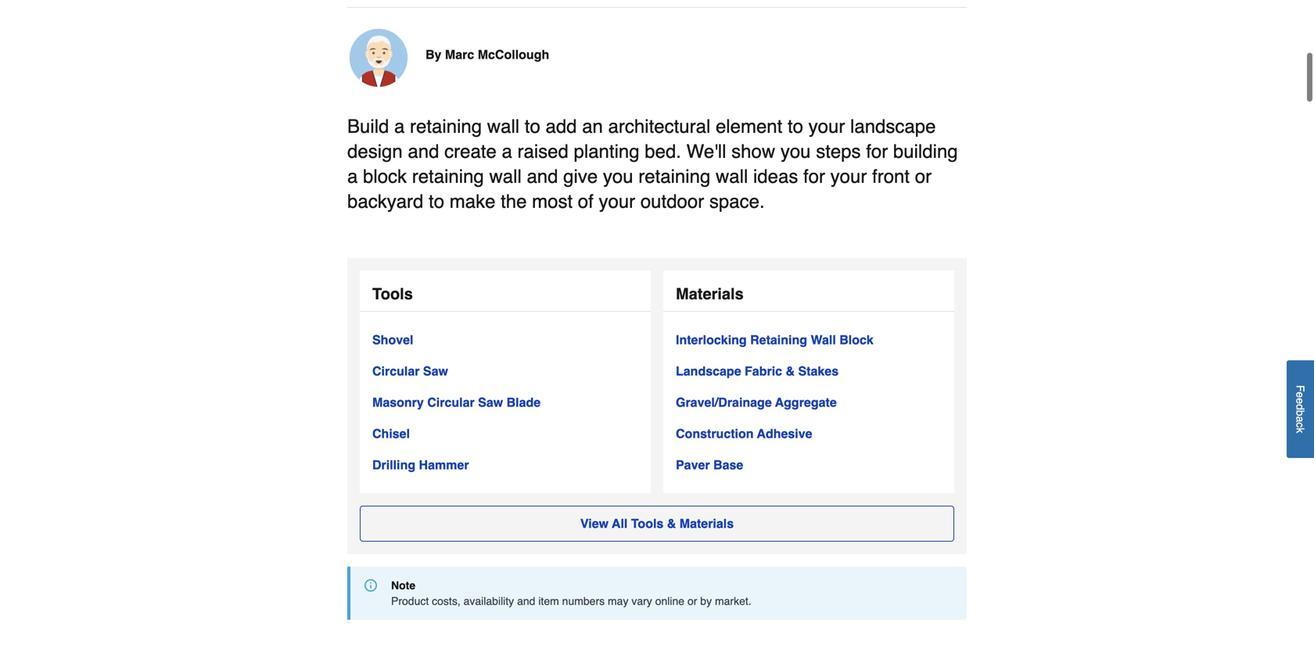 Task type: describe. For each thing, give the bounding box(es) containing it.
by
[[426, 47, 442, 62]]

gravel/drainage
[[676, 395, 772, 410]]

0 vertical spatial you
[[781, 141, 811, 162]]

0 vertical spatial &
[[786, 364, 795, 379]]

masonry
[[372, 395, 424, 410]]

marc mccollough image
[[347, 27, 410, 89]]

f e e d b a c k
[[1294, 386, 1307, 434]]

0 vertical spatial and
[[408, 141, 439, 162]]

1 vertical spatial your
[[831, 166, 867, 187]]

build
[[347, 116, 389, 137]]

paver
[[676, 458, 710, 473]]

masonry circular saw blade
[[372, 395, 541, 410]]

paver base link
[[676, 456, 743, 475]]

saw inside the masonry circular saw blade link
[[478, 395, 503, 410]]

c
[[1294, 423, 1307, 428]]

steps
[[816, 141, 861, 162]]

show
[[732, 141, 775, 162]]

or inside note product costs, availability and item numbers may vary online or by market.
[[688, 595, 697, 608]]

aggregate
[[775, 395, 837, 410]]

landscape fabric & stakes link
[[676, 362, 839, 381]]

circular saw link
[[372, 362, 448, 381]]

planting
[[574, 141, 640, 162]]

wall up the
[[489, 166, 522, 187]]

raised
[[517, 141, 569, 162]]

marc
[[445, 47, 474, 62]]

construction
[[676, 427, 754, 441]]

hammer
[[419, 458, 469, 473]]

most
[[532, 191, 573, 212]]

note
[[391, 580, 415, 592]]

drilling hammer link
[[372, 456, 469, 475]]

block
[[363, 166, 407, 187]]

and inside note product costs, availability and item numbers may vary online or by market.
[[517, 595, 535, 608]]

build a retaining wall to add an architectural element to your landscape design and create a raised planting bed. we'll show you steps for building a block retaining wall and give you retaining wall ideas for your front or backyard to make the most of your outdoor space.
[[347, 116, 958, 212]]

product
[[391, 595, 429, 608]]

design
[[347, 141, 403, 162]]

chisel
[[372, 427, 410, 441]]

2 horizontal spatial to
[[788, 116, 803, 137]]

vary
[[632, 595, 652, 608]]

retaining up create
[[410, 116, 482, 137]]

interlocking
[[676, 333, 747, 347]]

base
[[713, 458, 743, 473]]

1 e from the top
[[1294, 392, 1307, 398]]

paver base
[[676, 458, 743, 473]]

element
[[716, 116, 783, 137]]

or inside build a retaining wall to add an architectural element to your landscape design and create a raised planting bed. we'll show you steps for building a block retaining wall and give you retaining wall ideas for your front or backyard to make the most of your outdoor space.
[[915, 166, 932, 187]]

gravel/drainage aggregate
[[676, 395, 837, 410]]

landscape fabric & stakes
[[676, 364, 839, 379]]

wall up create
[[487, 116, 520, 137]]

retaining down create
[[412, 166, 484, 187]]

an
[[582, 116, 603, 137]]

item
[[538, 595, 559, 608]]

stakes
[[798, 364, 839, 379]]

a inside button
[[1294, 417, 1307, 423]]

of
[[578, 191, 594, 212]]



Task type: vqa. For each thing, say whether or not it's contained in the screenshot.
the Installation Services
no



Task type: locate. For each thing, give the bounding box(es) containing it.
and down raised
[[527, 166, 558, 187]]

retaining up outdoor
[[639, 166, 711, 187]]

give
[[563, 166, 598, 187]]

1 vertical spatial you
[[603, 166, 633, 187]]

0 horizontal spatial for
[[803, 166, 825, 187]]

numbers
[[562, 595, 605, 608]]

e up b
[[1294, 398, 1307, 404]]

the
[[501, 191, 527, 212]]

for down steps
[[803, 166, 825, 187]]

construction adhesive link
[[676, 425, 812, 444]]

a up k
[[1294, 417, 1307, 423]]

you up ideas
[[781, 141, 811, 162]]

2 vertical spatial your
[[599, 191, 635, 212]]

costs,
[[432, 595, 461, 608]]

circular saw
[[372, 364, 448, 379]]

create
[[444, 141, 497, 162]]

your up steps
[[809, 116, 845, 137]]

0 vertical spatial your
[[809, 116, 845, 137]]

1 vertical spatial &
[[667, 517, 676, 531]]

for up front
[[866, 141, 888, 162]]

interlocking retaining wall block link
[[676, 331, 874, 350]]

a left raised
[[502, 141, 512, 162]]

& right fabric
[[786, 364, 795, 379]]

interlocking retaining wall block
[[676, 333, 874, 347]]

b
[[1294, 411, 1307, 417]]

0 horizontal spatial circular
[[372, 364, 420, 379]]

and left create
[[408, 141, 439, 162]]

1 vertical spatial and
[[527, 166, 558, 187]]

drilling
[[372, 458, 415, 473]]

&
[[786, 364, 795, 379], [667, 517, 676, 531]]

f e e d b a c k button
[[1287, 361, 1314, 459]]

a
[[394, 116, 405, 137], [502, 141, 512, 162], [347, 166, 358, 187], [1294, 417, 1307, 423]]

materials
[[676, 285, 744, 303], [680, 517, 734, 531]]

0 vertical spatial circular
[[372, 364, 420, 379]]

you down planting
[[603, 166, 633, 187]]

0 horizontal spatial &
[[667, 517, 676, 531]]

1 horizontal spatial to
[[525, 116, 540, 137]]

your right of
[[599, 191, 635, 212]]

wall up the space.
[[716, 166, 748, 187]]

e up the 'd' on the bottom of page
[[1294, 392, 1307, 398]]

materials down paver base link
[[680, 517, 734, 531]]

add
[[546, 116, 577, 137]]

ideas
[[753, 166, 798, 187]]

e
[[1294, 392, 1307, 398], [1294, 398, 1307, 404]]

may
[[608, 595, 629, 608]]

to right element on the top of page
[[788, 116, 803, 137]]

masonry circular saw blade link
[[372, 393, 541, 412]]

tools up shovel
[[372, 285, 413, 303]]

0 vertical spatial tools
[[372, 285, 413, 303]]

and
[[408, 141, 439, 162], [527, 166, 558, 187], [517, 595, 535, 608]]

circular down shovel link
[[372, 364, 420, 379]]

1 horizontal spatial &
[[786, 364, 795, 379]]

or down building
[[915, 166, 932, 187]]

front
[[872, 166, 910, 187]]

drilling hammer
[[372, 458, 469, 473]]

circular down circular saw link
[[427, 395, 475, 410]]

your
[[809, 116, 845, 137], [831, 166, 867, 187], [599, 191, 635, 212]]

your down steps
[[831, 166, 867, 187]]

saw inside circular saw link
[[423, 364, 448, 379]]

2 vertical spatial and
[[517, 595, 535, 608]]

gravel/drainage aggregate link
[[676, 393, 837, 412]]

for
[[866, 141, 888, 162], [803, 166, 825, 187]]

0 horizontal spatial to
[[429, 191, 444, 212]]

or left by
[[688, 595, 697, 608]]

outdoor
[[641, 191, 704, 212]]

1 horizontal spatial or
[[915, 166, 932, 187]]

view all tools & materials
[[580, 517, 734, 531]]

landscape
[[676, 364, 741, 379]]

you
[[781, 141, 811, 162], [603, 166, 633, 187]]

materials up interlocking
[[676, 285, 744, 303]]

chisel link
[[372, 425, 410, 444]]

0 vertical spatial materials
[[676, 285, 744, 303]]

mccollough
[[478, 47, 549, 62]]

2 e from the top
[[1294, 398, 1307, 404]]

make
[[450, 191, 496, 212]]

1 vertical spatial for
[[803, 166, 825, 187]]

shovel link
[[372, 331, 413, 350]]

circular
[[372, 364, 420, 379], [427, 395, 475, 410]]

to left make
[[429, 191, 444, 212]]

by marc mccollough
[[426, 47, 549, 62]]

d
[[1294, 404, 1307, 411]]

tools right all
[[631, 517, 664, 531]]

building
[[893, 141, 958, 162]]

block
[[840, 333, 874, 347]]

1 horizontal spatial for
[[866, 141, 888, 162]]

wall
[[811, 333, 836, 347]]

adhesive
[[757, 427, 812, 441]]

fabric
[[745, 364, 782, 379]]

1 horizontal spatial saw
[[478, 395, 503, 410]]

bed.
[[645, 141, 681, 162]]

retaining
[[410, 116, 482, 137], [412, 166, 484, 187], [639, 166, 711, 187]]

0 horizontal spatial you
[[603, 166, 633, 187]]

0 vertical spatial saw
[[423, 364, 448, 379]]

0 horizontal spatial saw
[[423, 364, 448, 379]]

note product costs, availability and item numbers may vary online or by market.
[[391, 580, 751, 608]]

availability
[[464, 595, 514, 608]]

blade
[[507, 395, 541, 410]]

0 horizontal spatial or
[[688, 595, 697, 608]]

saw left "blade"
[[478, 395, 503, 410]]

retaining
[[750, 333, 807, 347]]

1 vertical spatial materials
[[680, 517, 734, 531]]

view
[[580, 517, 609, 531]]

1 vertical spatial or
[[688, 595, 697, 608]]

wall
[[487, 116, 520, 137], [489, 166, 522, 187], [716, 166, 748, 187]]

to
[[525, 116, 540, 137], [788, 116, 803, 137], [429, 191, 444, 212]]

0 vertical spatial for
[[866, 141, 888, 162]]

a right build
[[394, 116, 405, 137]]

to up raised
[[525, 116, 540, 137]]

backyard
[[347, 191, 424, 212]]

info image
[[365, 580, 377, 592]]

& right all
[[667, 517, 676, 531]]

we'll
[[687, 141, 726, 162]]

1 vertical spatial circular
[[427, 395, 475, 410]]

by
[[700, 595, 712, 608]]

saw
[[423, 364, 448, 379], [478, 395, 503, 410]]

1 vertical spatial saw
[[478, 395, 503, 410]]

tools
[[372, 285, 413, 303], [631, 517, 664, 531]]

and left "item"
[[517, 595, 535, 608]]

k
[[1294, 428, 1307, 434]]

all
[[612, 517, 628, 531]]

saw up masonry circular saw blade
[[423, 364, 448, 379]]

0 vertical spatial or
[[915, 166, 932, 187]]

1 horizontal spatial tools
[[631, 517, 664, 531]]

1 horizontal spatial you
[[781, 141, 811, 162]]

a left the block
[[347, 166, 358, 187]]

market.
[[715, 595, 751, 608]]

landscape
[[850, 116, 936, 137]]

1 vertical spatial tools
[[631, 517, 664, 531]]

0 horizontal spatial tools
[[372, 285, 413, 303]]

1 horizontal spatial circular
[[427, 395, 475, 410]]

f
[[1294, 386, 1307, 392]]

online
[[655, 595, 685, 608]]

shovel
[[372, 333, 413, 347]]

architectural
[[608, 116, 711, 137]]

or
[[915, 166, 932, 187], [688, 595, 697, 608]]

space.
[[709, 191, 765, 212]]

construction adhesive
[[676, 427, 812, 441]]



